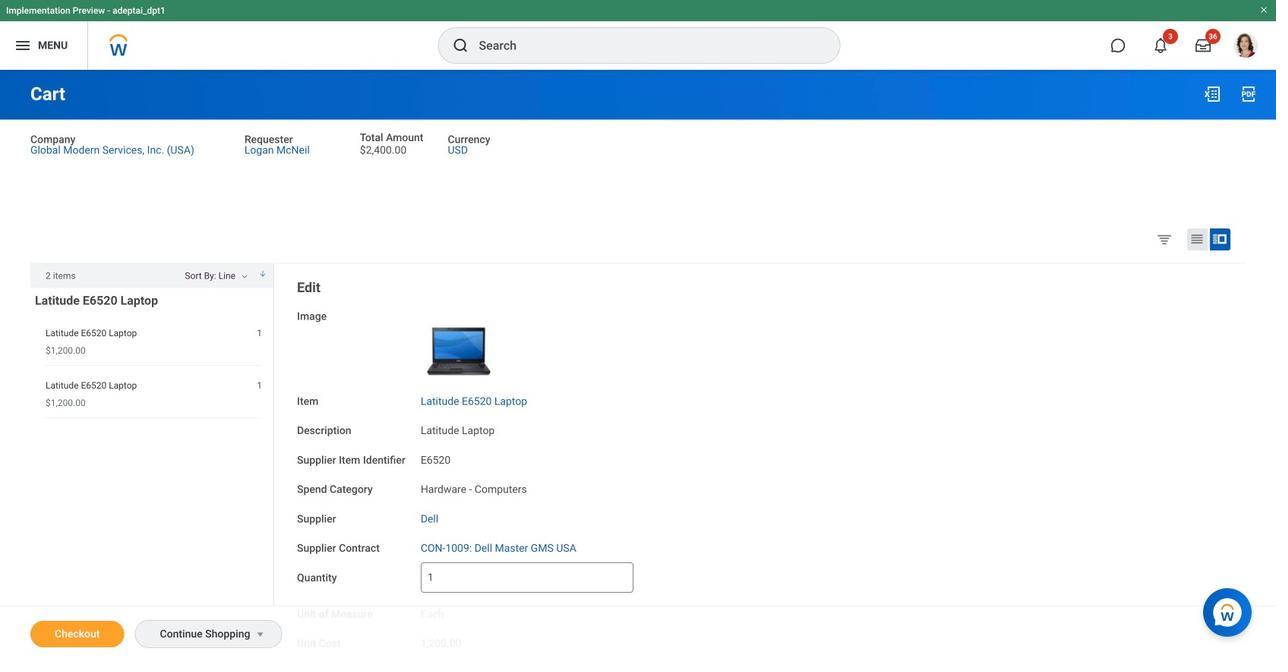 Task type: describe. For each thing, give the bounding box(es) containing it.
caret down image
[[251, 629, 269, 641]]

e6520.jpg image
[[421, 301, 497, 377]]

arrow down image
[[254, 270, 272, 280]]

chevron down image
[[236, 274, 254, 284]]

search image
[[452, 36, 470, 55]]

justify image
[[14, 36, 32, 55]]

view printable version (pdf) image
[[1240, 85, 1258, 103]]

close environment banner image
[[1260, 5, 1269, 14]]

item list list box
[[30, 288, 273, 418]]



Task type: vqa. For each thing, say whether or not it's contained in the screenshot.
"search" Image at left top
yes



Task type: locate. For each thing, give the bounding box(es) containing it.
toggle to grid view image
[[1190, 232, 1205, 247]]

select to filter grid data image
[[1156, 231, 1173, 247]]

hardware - computers element
[[421, 481, 527, 496]]

option group
[[1153, 228, 1242, 254]]

banner
[[0, 0, 1276, 70]]

region
[[30, 264, 274, 662]]

notifications large image
[[1153, 38, 1168, 53]]

Toggle to List Detail view radio
[[1210, 229, 1231, 251]]

None text field
[[421, 563, 633, 593]]

export to excel image
[[1203, 85, 1222, 103]]

main content
[[0, 70, 1276, 662]]

inbox large image
[[1196, 38, 1211, 53]]

Toggle to Grid view radio
[[1187, 229, 1208, 251]]

Search Workday  search field
[[479, 29, 809, 62]]

toggle to list detail view image
[[1212, 232, 1228, 247]]

profile logan mcneil image
[[1234, 33, 1258, 61]]



